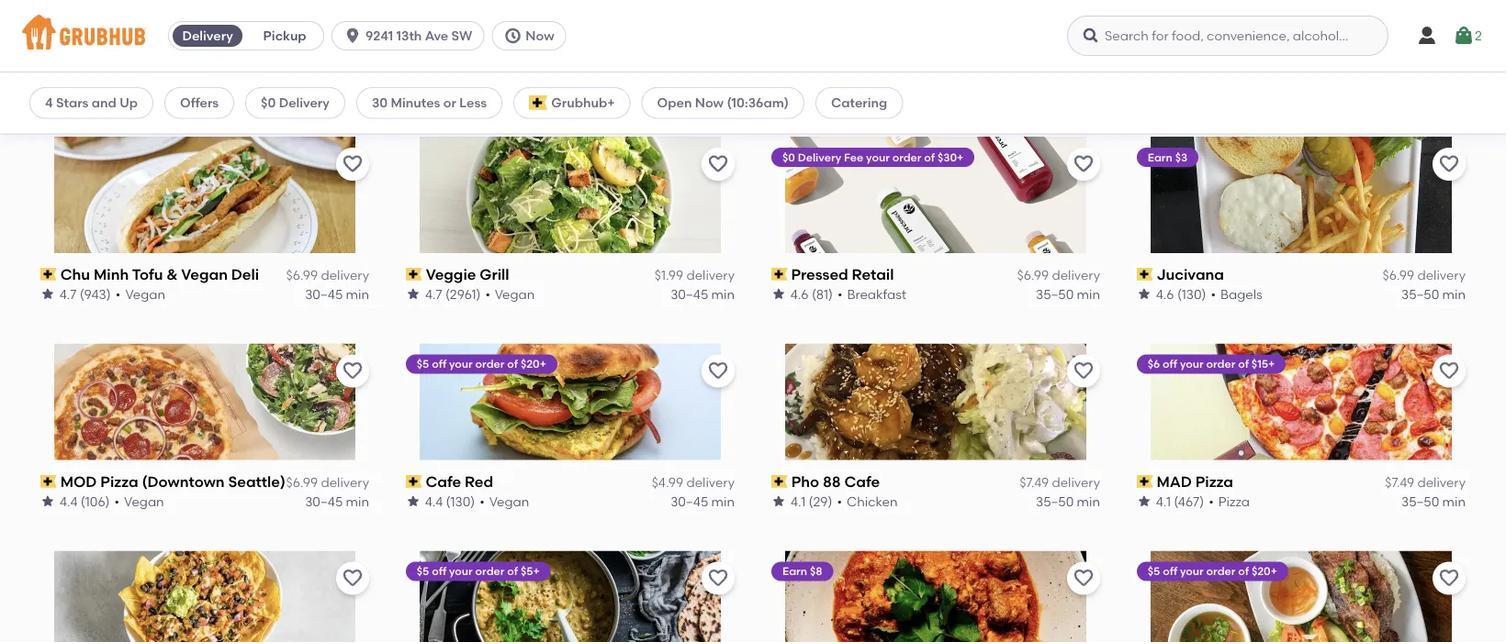 Task type: locate. For each thing, give the bounding box(es) containing it.
35–50
[[1036, 286, 1074, 302], [1402, 286, 1439, 302], [1036, 494, 1074, 510], [1402, 494, 1439, 510]]

vegan down tofu
[[125, 286, 165, 302]]

$5+
[[521, 565, 540, 579]]

• vegan for minh
[[116, 286, 165, 302]]

0 horizontal spatial delivery
[[182, 28, 233, 44]]

$5 off your order of $5+
[[417, 565, 540, 579]]

$7.49 for mad pizza
[[1385, 475, 1414, 491]]

off down 4.1 (467)
[[1163, 565, 1178, 579]]

star icon image for mod pizza (downtown seattle)
[[40, 494, 55, 509]]

your for cafe red logo
[[449, 358, 473, 371]]

checkout
[[1281, 546, 1342, 562]]

earn
[[1148, 150, 1173, 164], [782, 565, 807, 579]]

1 horizontal spatial delivery
[[279, 95, 330, 111]]

save this restaurant image for $5 off your order of $20+
[[707, 361, 729, 383]]

$5 down 4.7 (2961)
[[417, 358, 429, 371]]

0 vertical spatial $5 off your order of $20+
[[417, 358, 547, 371]]

(81)
[[812, 286, 833, 302]]

0 vertical spatial (130)
[[1178, 286, 1207, 302]]

$6
[[1148, 358, 1160, 371]]

1 horizontal spatial (130)
[[1178, 286, 1207, 302]]

min for jucivana
[[1442, 286, 1466, 302]]

pizza down mad pizza
[[1219, 494, 1250, 510]]

pizza for •
[[1219, 494, 1250, 510]]

mod pizza (downtown seattle)
[[60, 473, 286, 491]]

1 horizontal spatial earn
[[1148, 150, 1173, 164]]

2 $7.49 delivery from the left
[[1385, 475, 1466, 491]]

• for jucivana
[[1211, 286, 1216, 302]]

0 horizontal spatial now
[[526, 28, 554, 44]]

(10:36am)
[[727, 95, 789, 111]]

delivery down pickup
[[279, 95, 330, 111]]

1 horizontal spatial $20+
[[1252, 565, 1278, 579]]

• for chu minh tofu & vegan deli
[[116, 286, 121, 302]]

delivery left the fee
[[798, 150, 841, 164]]

off right $6
[[1163, 358, 1178, 371]]

•
[[116, 286, 121, 302], [485, 286, 490, 302], [838, 286, 843, 302], [1211, 286, 1216, 302], [114, 494, 119, 510], [480, 494, 485, 510], [837, 494, 842, 510], [1209, 494, 1214, 510]]

veggie grill logo image
[[420, 137, 721, 253]]

0 horizontal spatial 4.7
[[60, 286, 77, 302]]

1 $7.49 from the left
[[1020, 475, 1049, 491]]

order
[[892, 150, 922, 164], [476, 358, 505, 371], [1207, 358, 1236, 371], [476, 565, 505, 579], [1207, 565, 1236, 579]]

4.7 down chu
[[60, 286, 77, 302]]

• vegan
[[116, 286, 165, 302], [485, 286, 535, 302], [114, 494, 164, 510], [480, 494, 530, 510]]

order for mad pizza logo
[[1207, 358, 1236, 371]]

(130) for cafe red
[[446, 494, 475, 510]]

1 vertical spatial delivery
[[279, 95, 330, 111]]

your right the fee
[[866, 150, 890, 164]]

veggie
[[426, 266, 476, 284]]

star icon image left 4.7 (2961)
[[406, 287, 421, 302]]

• right (29)
[[837, 494, 842, 510]]

1 4.1 from the left
[[791, 494, 806, 510]]

taste of mumbai logo image
[[785, 552, 1086, 643]]

mad pizza logo image
[[1151, 344, 1452, 461]]

your right $6
[[1180, 358, 1204, 371]]

$0 delivery fee your order of $30+
[[782, 150, 964, 164]]

your down (2961)
[[449, 358, 473, 371]]

• vegan down tofu
[[116, 286, 165, 302]]

$0 for $0 delivery fee your order of $30+
[[782, 150, 795, 164]]

svg image
[[1416, 25, 1438, 47], [1453, 25, 1475, 47], [344, 27, 362, 45], [1082, 27, 1100, 45]]

9241 13th ave sw button
[[332, 21, 492, 51]]

• right (106)
[[114, 494, 119, 510]]

vegan down mod pizza (downtown seattle)
[[124, 494, 164, 510]]

subscription pass image left pho
[[771, 476, 788, 489]]

star icon image left 4.4 (106)
[[40, 494, 55, 509]]

$5 down '4.4 (130)'
[[417, 565, 429, 579]]

0 horizontal spatial 4.6
[[791, 286, 809, 302]]

0 horizontal spatial 4.4
[[60, 494, 78, 510]]

pizza up • pizza
[[1196, 473, 1234, 491]]

• vegan down red
[[480, 494, 530, 510]]

open now (10:36am)
[[657, 95, 789, 111]]

earn for earn $8
[[782, 565, 807, 579]]

0 horizontal spatial 4.1
[[791, 494, 806, 510]]

(130) for jucivana
[[1178, 286, 1207, 302]]

$5 off your order of $20+ down (2961)
[[417, 358, 547, 371]]

0 vertical spatial now
[[526, 28, 554, 44]]

0 vertical spatial $0
[[261, 95, 276, 111]]

your left $5+ at the bottom of the page
[[449, 565, 473, 579]]

order left $5+ at the bottom of the page
[[476, 565, 505, 579]]

2 4.6 from the left
[[1156, 286, 1174, 302]]

vegan
[[181, 266, 228, 284], [125, 286, 165, 302], [495, 286, 535, 302], [124, 494, 164, 510], [490, 494, 530, 510]]

1 horizontal spatial 4.1
[[1156, 494, 1171, 510]]

$5 off your order of $20+ down proceed
[[1148, 565, 1278, 579]]

jucivana logo image
[[1151, 137, 1452, 253]]

star icon image for chu minh tofu & vegan deli
[[40, 287, 55, 302]]

earn left $3
[[1148, 150, 1173, 164]]

chu
[[60, 266, 90, 284]]

off for wicked chopstix logo at the bottom of page
[[1163, 565, 1178, 579]]

1 horizontal spatial 4.6
[[1156, 286, 1174, 302]]

grubhub+
[[551, 95, 615, 111]]

9241
[[366, 28, 393, 44]]

$6.99 delivery for mod pizza (downtown seattle)
[[286, 475, 369, 491]]

of left $30+
[[924, 150, 935, 164]]

delivery for veggie grill
[[686, 268, 735, 283]]

$0
[[261, 95, 276, 111], [782, 150, 795, 164]]

2 4.7 from the left
[[425, 286, 442, 302]]

subscription pass image left veggie
[[406, 268, 422, 281]]

$6.99 for pressed retail
[[1017, 268, 1049, 283]]

save this restaurant image for $0 delivery fee your order of $30+
[[1073, 153, 1095, 175]]

4.6 down 'jucivana' in the right of the page
[[1156, 286, 1174, 302]]

delivery for mad pizza
[[1418, 475, 1466, 491]]

subscription pass image for mad pizza
[[1137, 476, 1153, 489]]

0 horizontal spatial (130)
[[446, 494, 475, 510]]

(130) down cafe red
[[446, 494, 475, 510]]

$5 down 4.1 (467)
[[1148, 565, 1160, 579]]

0 vertical spatial delivery
[[182, 28, 233, 44]]

delivery up offers
[[182, 28, 233, 44]]

chicken
[[847, 494, 898, 510]]

2 button
[[1453, 19, 1482, 52]]

order left $30+
[[892, 150, 922, 164]]

wicked chopstix logo image
[[1151, 552, 1452, 643]]

pizza for mad
[[1196, 473, 1234, 491]]

subscription pass image for pressed retail
[[771, 268, 788, 281]]

• chicken
[[837, 494, 898, 510]]

1 4.7 from the left
[[60, 286, 77, 302]]

delivery for cafe red
[[686, 475, 735, 491]]

0 horizontal spatial $5 off your order of $20+
[[417, 358, 547, 371]]

save this restaurant button
[[336, 148, 369, 181], [702, 148, 735, 181], [1067, 148, 1100, 181], [1433, 148, 1466, 181], [336, 355, 369, 388], [702, 355, 735, 388], [1067, 355, 1100, 388], [1433, 355, 1466, 388], [336, 563, 369, 596], [702, 563, 735, 596], [1067, 563, 1100, 596], [1433, 563, 1466, 596]]

order down (2961)
[[476, 358, 505, 371]]

vegan down grill
[[495, 286, 535, 302]]

subscription pass image left pressed
[[771, 268, 788, 281]]

2 4.4 from the left
[[425, 494, 443, 510]]

35–50 min for pressed retail
[[1036, 286, 1100, 302]]

subscription pass image for chu minh tofu & vegan deli
[[40, 268, 57, 281]]

• right (81)
[[838, 286, 843, 302]]

(106)
[[81, 494, 110, 510]]

save this restaurant image for $5 off your order of $5+
[[707, 568, 729, 590]]

subscription pass image left the mad
[[1137, 476, 1153, 489]]

red
[[465, 473, 494, 491]]

star icon image left the 4.1 (29) at the right of the page
[[771, 494, 786, 509]]

4.1 down pho
[[791, 494, 806, 510]]

0 horizontal spatial $20+
[[521, 358, 547, 371]]

now right svg image on the top
[[526, 28, 554, 44]]

$1.99
[[655, 268, 683, 283]]

of down proceed
[[1239, 565, 1249, 579]]

of for mad pizza logo
[[1238, 358, 1249, 371]]

2 horizontal spatial subscription pass image
[[1137, 268, 1153, 281]]

30–45 for mod pizza (downtown seattle)
[[305, 494, 343, 510]]

subscription pass image left cafe red
[[406, 476, 422, 489]]

4.1 down the mad
[[1156, 494, 1171, 510]]

$7.49 delivery
[[1020, 475, 1100, 491], [1385, 475, 1466, 491]]

offers
[[180, 95, 219, 111]]

• down grill
[[485, 286, 490, 302]]

fee
[[844, 150, 863, 164]]

0 horizontal spatial earn
[[782, 565, 807, 579]]

2 vertical spatial delivery
[[798, 150, 841, 164]]

delivery for pressed retail
[[1052, 268, 1100, 283]]

4.7 for chu minh tofu & vegan deli
[[60, 286, 77, 302]]

1 horizontal spatial 4.4
[[425, 494, 443, 510]]

• left the bagels
[[1211, 286, 1216, 302]]

4.4 down cafe red
[[425, 494, 443, 510]]

of left the $15+
[[1238, 358, 1249, 371]]

4.6 for jucivana
[[1156, 286, 1174, 302]]

2 horizontal spatial delivery
[[798, 150, 841, 164]]

4.4 down mod
[[60, 494, 78, 510]]

35–50 min
[[1036, 286, 1100, 302], [1402, 286, 1466, 302], [1036, 494, 1100, 510], [1402, 494, 1466, 510]]

1 vertical spatial $0
[[782, 150, 795, 164]]

vegan right &
[[181, 266, 228, 284]]

• vegan for red
[[480, 494, 530, 510]]

$5
[[417, 358, 429, 371], [417, 565, 429, 579], [1148, 565, 1160, 579]]

$4.99 delivery
[[652, 475, 735, 491]]

más veggies vegan taqueria logo image
[[54, 552, 355, 643]]

star icon image left 4.6 (130) at top right
[[1137, 287, 1152, 302]]

pho 88 cafe
[[791, 473, 880, 491]]

4.6 left (81)
[[791, 286, 809, 302]]

subscription pass image
[[406, 268, 422, 281], [771, 268, 788, 281], [40, 476, 57, 489], [771, 476, 788, 489], [1137, 476, 1153, 489]]

star icon image left '4.4 (130)'
[[406, 494, 421, 509]]

1 $7.49 delivery from the left
[[1020, 475, 1100, 491]]

1 horizontal spatial 4.7
[[425, 286, 442, 302]]

your down (467) at the right bottom of page
[[1180, 565, 1204, 579]]

1 horizontal spatial $5 off your order of $20+
[[1148, 565, 1278, 579]]

• for pressed retail
[[838, 286, 843, 302]]

earn for earn $3
[[1148, 150, 1173, 164]]

1 vertical spatial $20+
[[1252, 565, 1278, 579]]

4.7
[[60, 286, 77, 302], [425, 286, 442, 302]]

off for indian vegan experiment logo
[[432, 565, 447, 579]]

subscription pass image left 'jucivana' in the right of the page
[[1137, 268, 1153, 281]]

indian vegan experiment logo image
[[420, 552, 721, 643]]

star icon image
[[40, 287, 55, 302], [406, 287, 421, 302], [771, 287, 786, 302], [1137, 287, 1152, 302], [40, 494, 55, 509], [406, 494, 421, 509], [771, 494, 786, 509], [1137, 494, 1152, 509]]

cafe up '4.4 (130)'
[[426, 473, 461, 491]]

less
[[459, 95, 487, 111]]

of down grill
[[507, 358, 518, 371]]

your
[[866, 150, 890, 164], [449, 358, 473, 371], [1180, 358, 1204, 371], [449, 565, 473, 579], [1180, 565, 1204, 579]]

of left $5+ at the bottom of the page
[[507, 565, 518, 579]]

(130) down 'jucivana' in the right of the page
[[1178, 286, 1207, 302]]

1 vertical spatial (130)
[[446, 494, 475, 510]]

30–45 min for mod pizza (downtown seattle)
[[305, 494, 369, 510]]

0 horizontal spatial subscription pass image
[[40, 268, 57, 281]]

$7.49 delivery for mad pizza
[[1385, 475, 1466, 491]]

Search for food, convenience, alcohol... search field
[[1067, 16, 1389, 56]]

off down '4.4 (130)'
[[432, 565, 447, 579]]

vegan for chu minh tofu & vegan deli
[[125, 286, 165, 302]]

off down 4.7 (2961)
[[432, 358, 447, 371]]

minh
[[94, 266, 129, 284]]

breakfast
[[847, 286, 907, 302]]

earn $3
[[1148, 150, 1188, 164]]

0 horizontal spatial $7.49
[[1020, 475, 1049, 491]]

star icon image left 4.7 (943) at the left of the page
[[40, 287, 55, 302]]

4.1
[[791, 494, 806, 510], [1156, 494, 1171, 510]]

star icon image left 4.6 (81)
[[771, 287, 786, 302]]

$1.99 delivery
[[655, 268, 735, 283]]

0 vertical spatial earn
[[1148, 150, 1173, 164]]

svg image inside the 9241 13th ave sw button
[[344, 27, 362, 45]]

• down red
[[480, 494, 485, 510]]

now right open
[[695, 95, 724, 111]]

delivery
[[182, 28, 233, 44], [279, 95, 330, 111], [798, 150, 841, 164]]

1 horizontal spatial $0
[[782, 150, 795, 164]]

min
[[346, 286, 369, 302], [711, 286, 735, 302], [1077, 286, 1100, 302], [1442, 286, 1466, 302], [346, 494, 369, 510], [711, 494, 735, 510], [1077, 494, 1100, 510], [1442, 494, 1466, 510]]

star icon image for pressed retail
[[771, 287, 786, 302]]

up
[[120, 95, 138, 111]]

1 vertical spatial earn
[[782, 565, 807, 579]]

4.7 down veggie
[[425, 286, 442, 302]]

1 vertical spatial $5 off your order of $20+
[[1148, 565, 1278, 579]]

0 horizontal spatial cafe
[[426, 473, 461, 491]]

pizza up (106)
[[100, 473, 138, 491]]

cafe up • chicken
[[844, 473, 880, 491]]

$6.99 for jucivana
[[1383, 268, 1414, 283]]

$30+
[[938, 150, 964, 164]]

1 4.6 from the left
[[791, 286, 809, 302]]

$6 off your order of $15+
[[1148, 358, 1275, 371]]

30–45 min for veggie grill
[[671, 286, 735, 302]]

1 horizontal spatial subscription pass image
[[406, 476, 422, 489]]

• right (467) at the right bottom of page
[[1209, 494, 1214, 510]]

1 horizontal spatial now
[[695, 95, 724, 111]]

$5 off your order of $20+
[[417, 358, 547, 371], [1148, 565, 1278, 579]]

$5 for indian vegan experiment logo
[[417, 565, 429, 579]]

your for indian vegan experiment logo
[[449, 565, 473, 579]]

• down minh
[[116, 286, 121, 302]]

(130)
[[1178, 286, 1207, 302], [446, 494, 475, 510]]

subscription pass image
[[40, 268, 57, 281], [1137, 268, 1153, 281], [406, 476, 422, 489]]

delivery for $0 delivery fee your order of $30+
[[798, 150, 841, 164]]

chu minh tofu & vegan deli
[[60, 266, 259, 284]]

$6.99 delivery for chu minh tofu & vegan deli
[[286, 268, 369, 283]]

pickup
[[263, 28, 306, 44]]

0 horizontal spatial $7.49 delivery
[[1020, 475, 1100, 491]]

svg image
[[504, 27, 522, 45]]

30–45
[[305, 286, 343, 302], [671, 286, 708, 302], [305, 494, 343, 510], [671, 494, 708, 510]]

$7.49 for pho 88 cafe
[[1020, 475, 1049, 491]]

$0 down '(10:36am)'
[[782, 150, 795, 164]]

&
[[166, 266, 178, 284]]

off
[[432, 358, 447, 371], [1163, 358, 1178, 371], [432, 565, 447, 579], [1163, 565, 1178, 579]]

• vegan down mod pizza (downtown seattle)
[[114, 494, 164, 510]]

star icon image for veggie grill
[[406, 287, 421, 302]]

0 horizontal spatial $0
[[261, 95, 276, 111]]

star icon image left 4.1 (467)
[[1137, 494, 1152, 509]]

save this restaurant image
[[342, 153, 364, 175], [1073, 153, 1095, 175], [1438, 153, 1460, 175], [707, 361, 729, 383], [1073, 361, 1095, 383], [707, 568, 729, 590]]

1 horizontal spatial cafe
[[844, 473, 880, 491]]

min for pressed retail
[[1077, 286, 1100, 302]]

vegan down red
[[490, 494, 530, 510]]

cafe
[[426, 473, 461, 491], [844, 473, 880, 491]]

order for cafe red logo
[[476, 358, 505, 371]]

0 vertical spatial $20+
[[521, 358, 547, 371]]

4.4 for mod pizza (downtown seattle)
[[60, 494, 78, 510]]

4.6
[[791, 286, 809, 302], [1156, 286, 1174, 302]]

min for mod pizza (downtown seattle)
[[346, 494, 369, 510]]

subscription pass image left mod
[[40, 476, 57, 489]]

1 horizontal spatial $7.49 delivery
[[1385, 475, 1466, 491]]

of
[[924, 150, 935, 164], [507, 358, 518, 371], [1238, 358, 1249, 371], [507, 565, 518, 579], [1239, 565, 1249, 579]]

$6.99 for mod pizza (downtown seattle)
[[286, 475, 318, 491]]

• for mod pizza (downtown seattle)
[[114, 494, 119, 510]]

$0 right offers
[[261, 95, 276, 111]]

subscription pass image left chu
[[40, 268, 57, 281]]

pizza for mod
[[100, 473, 138, 491]]

• vegan down grill
[[485, 286, 535, 302]]

order left the $15+
[[1207, 358, 1236, 371]]

• bagels
[[1211, 286, 1263, 302]]

30 minutes or less
[[372, 95, 487, 111]]

earn left the '$8'
[[782, 565, 807, 579]]

1 horizontal spatial $7.49
[[1385, 475, 1414, 491]]

save this restaurant image
[[707, 153, 729, 175], [342, 361, 364, 383], [1438, 361, 1460, 383], [342, 568, 364, 590], [1073, 568, 1095, 590], [1438, 568, 1460, 590]]

2 4.1 from the left
[[1156, 494, 1171, 510]]

order down proceed
[[1207, 565, 1236, 579]]

2 $7.49 from the left
[[1385, 475, 1414, 491]]

1 4.4 from the left
[[60, 494, 78, 510]]

35–50 min for jucivana
[[1402, 286, 1466, 302]]



Task type: vqa. For each thing, say whether or not it's contained in the screenshot.


Task type: describe. For each thing, give the bounding box(es) containing it.
delivery for $0 delivery
[[279, 95, 330, 111]]

(467)
[[1174, 494, 1204, 510]]

pho
[[791, 473, 819, 491]]

delivery for jucivana
[[1418, 268, 1466, 283]]

vegan for mod pizza (downtown seattle)
[[124, 494, 164, 510]]

subscription pass image for mod pizza (downtown seattle)
[[40, 476, 57, 489]]

9241 13th ave sw
[[366, 28, 472, 44]]

proceed to checkout
[[1209, 546, 1342, 562]]

59
[[29, 100, 49, 120]]

$4.99
[[652, 475, 683, 491]]

chu minh tofu & vegan deli logo image
[[54, 137, 355, 253]]

earn $8
[[782, 565, 822, 579]]

mad pizza
[[1157, 473, 1234, 491]]

retail
[[852, 266, 894, 284]]

88
[[823, 473, 841, 491]]

results
[[54, 100, 108, 120]]

2
[[1475, 28, 1482, 43]]

$5 for cafe red logo
[[417, 358, 429, 371]]

seattle)
[[228, 473, 286, 491]]

order for wicked chopstix logo at the bottom of page
[[1207, 565, 1236, 579]]

4.6 (130)
[[1156, 286, 1207, 302]]

delivery button
[[169, 21, 246, 51]]

35–50 for pressed retail
[[1036, 286, 1074, 302]]

proceed
[[1209, 546, 1262, 562]]

of for cafe red logo
[[507, 358, 518, 371]]

bagels
[[1221, 286, 1263, 302]]

off for mad pizza logo
[[1163, 358, 1178, 371]]

pressed retail logo image
[[760, 137, 1111, 253]]

star icon image for cafe red
[[406, 494, 421, 509]]

$15+
[[1252, 358, 1275, 371]]

vegan for cafe red
[[490, 494, 530, 510]]

4.1 for pho 88 cafe
[[791, 494, 806, 510]]

min for pho 88 cafe
[[1077, 494, 1100, 510]]

$0 delivery
[[261, 95, 330, 111]]

30–45 for cafe red
[[671, 494, 708, 510]]

your for mad pizza logo
[[1180, 358, 1204, 371]]

catering
[[831, 95, 887, 111]]

main navigation navigation
[[0, 0, 1506, 73]]

your for wicked chopstix logo at the bottom of page
[[1180, 565, 1204, 579]]

30–45 for chu minh tofu & vegan deli
[[305, 286, 343, 302]]

star icon image for pho 88 cafe
[[771, 494, 786, 509]]

stars
[[56, 95, 89, 111]]

• for cafe red
[[480, 494, 485, 510]]

59 results
[[29, 100, 108, 120]]

4.1 (467)
[[1156, 494, 1204, 510]]

mad
[[1157, 473, 1192, 491]]

or
[[443, 95, 456, 111]]

pressed
[[791, 266, 849, 284]]

deli
[[231, 266, 259, 284]]

35–50 for mad pizza
[[1402, 494, 1439, 510]]

• vegan for grill
[[485, 286, 535, 302]]

$0 for $0 delivery
[[261, 95, 276, 111]]

of for wicked chopstix logo at the bottom of page
[[1239, 565, 1249, 579]]

min for chu minh tofu & vegan deli
[[346, 286, 369, 302]]

(2961)
[[445, 286, 481, 302]]

open
[[657, 95, 692, 111]]

$8
[[810, 565, 822, 579]]

1 vertical spatial now
[[695, 95, 724, 111]]

pho 88 cafe logo image
[[785, 344, 1086, 461]]

off for cafe red logo
[[432, 358, 447, 371]]

jucivana
[[1157, 266, 1224, 284]]

30
[[372, 95, 388, 111]]

• for pho 88 cafe
[[837, 494, 842, 510]]

$5 off your order of $20+ for wicked chopstix logo at the bottom of page
[[1148, 565, 1278, 579]]

star icon image for mad pizza
[[1137, 494, 1152, 509]]

cafe red
[[426, 473, 494, 491]]

$7.49 delivery for pho 88 cafe
[[1020, 475, 1100, 491]]

subscription pass image for veggie grill
[[406, 268, 422, 281]]

$6.99 for chu minh tofu & vegan deli
[[286, 268, 318, 283]]

(943)
[[80, 286, 111, 302]]

$20+ for wicked chopstix logo at the bottom of page
[[1252, 565, 1278, 579]]

• for veggie grill
[[485, 286, 490, 302]]

13th
[[396, 28, 422, 44]]

$6.99 delivery for pressed retail
[[1017, 268, 1100, 283]]

4.6 for pressed retail
[[791, 286, 809, 302]]

pickup button
[[246, 21, 323, 51]]

35–50 for jucivana
[[1402, 286, 1439, 302]]

30–45 for veggie grill
[[671, 286, 708, 302]]

• for mad pizza
[[1209, 494, 1214, 510]]

now inside button
[[526, 28, 554, 44]]

delivery inside button
[[182, 28, 233, 44]]

4
[[45, 95, 53, 111]]

cafe red logo image
[[420, 344, 721, 461]]

(downtown
[[142, 473, 225, 491]]

30–45 min for cafe red
[[671, 494, 735, 510]]

subscription pass image for jucivana
[[1137, 268, 1153, 281]]

4.6 (81)
[[791, 286, 833, 302]]

• breakfast
[[838, 286, 907, 302]]

mod
[[60, 473, 97, 491]]

min for cafe red
[[711, 494, 735, 510]]

veggie grill
[[426, 266, 509, 284]]

sw
[[451, 28, 472, 44]]

ave
[[425, 28, 448, 44]]

35–50 min for mad pizza
[[1402, 494, 1466, 510]]

and
[[92, 95, 116, 111]]

4 stars and up
[[45, 95, 138, 111]]

4.7 (2961)
[[425, 286, 481, 302]]

pressed retail
[[791, 266, 894, 284]]

4.4 for cafe red
[[425, 494, 443, 510]]

grill
[[480, 266, 509, 284]]

4.1 for mad pizza
[[1156, 494, 1171, 510]]

(29)
[[809, 494, 832, 510]]

30–45 min for chu minh tofu & vegan deli
[[305, 286, 369, 302]]

minutes
[[391, 95, 440, 111]]

• pizza
[[1209, 494, 1250, 510]]

now button
[[492, 21, 574, 51]]

grubhub plus flag logo image
[[529, 96, 548, 110]]

min for mad pizza
[[1442, 494, 1466, 510]]

svg image inside 2 button
[[1453, 25, 1475, 47]]

delivery for chu minh tofu & vegan deli
[[321, 268, 369, 283]]

35–50 min for pho 88 cafe
[[1036, 494, 1100, 510]]

4.7 (943)
[[60, 286, 111, 302]]

$20+ for cafe red logo
[[521, 358, 547, 371]]

mod pizza (downtown seattle) logo image
[[29, 344, 380, 461]]

of for indian vegan experiment logo
[[507, 565, 518, 579]]

$5 for wicked chopstix logo at the bottom of page
[[1148, 565, 1160, 579]]

subscription pass image for pho 88 cafe
[[771, 476, 788, 489]]

$3
[[1175, 150, 1188, 164]]

4.7 for veggie grill
[[425, 286, 442, 302]]

2 cafe from the left
[[844, 473, 880, 491]]

4.1 (29)
[[791, 494, 832, 510]]

min for veggie grill
[[711, 286, 735, 302]]

delivery for pho 88 cafe
[[1052, 475, 1100, 491]]

4.4 (106)
[[60, 494, 110, 510]]

4.4 (130)
[[425, 494, 475, 510]]

proceed to checkout button
[[1153, 538, 1399, 571]]

to
[[1265, 546, 1278, 562]]

1 cafe from the left
[[426, 473, 461, 491]]

$6.99 delivery for jucivana
[[1383, 268, 1466, 283]]

order for indian vegan experiment logo
[[476, 565, 505, 579]]

35–50 for pho 88 cafe
[[1036, 494, 1074, 510]]

subscription pass image for cafe red
[[406, 476, 422, 489]]

tofu
[[132, 266, 163, 284]]

star icon image for jucivana
[[1137, 287, 1152, 302]]



